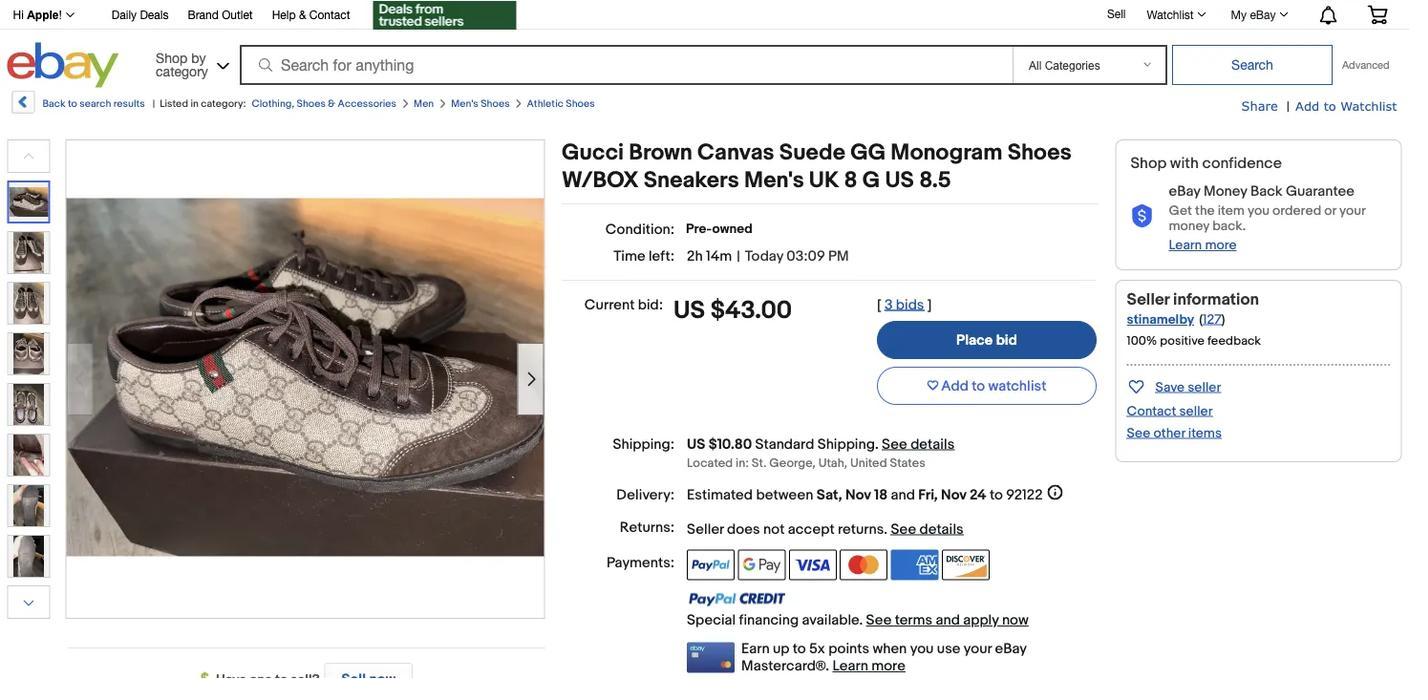 Task type: vqa. For each thing, say whether or not it's contained in the screenshot.
Rated
no



Task type: describe. For each thing, give the bounding box(es) containing it.
sell link
[[1099, 7, 1135, 20]]

confidence
[[1203, 154, 1283, 172]]

0 vertical spatial see details link
[[882, 436, 955, 453]]

to right 24
[[990, 487, 1003, 504]]

1 vertical spatial details
[[920, 521, 964, 538]]

picture 8 of 14 image
[[8, 536, 49, 577]]

hi
[[13, 9, 24, 22]]

bids
[[896, 296, 925, 313]]

seller for contact
[[1180, 403, 1213, 419]]

my
[[1231, 8, 1247, 21]]

place bid
[[957, 332, 1018, 349]]

pre-
[[686, 221, 712, 237]]

127 link
[[1203, 311, 1222, 328]]

]
[[928, 296, 932, 313]]

shop by category
[[156, 50, 208, 79]]

you inside ebay money back guarantee get the item you ordered or your money back. learn more
[[1248, 203, 1270, 219]]

not
[[764, 521, 785, 538]]

returns:
[[620, 519, 675, 537]]

category
[[156, 63, 208, 79]]

apply
[[964, 612, 999, 629]]

| listed in category:
[[153, 97, 246, 110]]

athletic shoes
[[527, 97, 595, 110]]

positive
[[1160, 334, 1205, 349]]

payments:
[[607, 555, 675, 572]]

men's inside gucci brown canvas suede gg monogram shoes w/box sneakers men's uk 8 g us 8.5
[[744, 167, 804, 194]]

athletic shoes link
[[527, 97, 595, 110]]

or
[[1325, 203, 1337, 219]]

american express image
[[891, 550, 939, 581]]

your inside earn up to 5x points when you use your ebay mastercard®.
[[964, 641, 992, 658]]

account navigation
[[2, 0, 1402, 32]]

us $10.80 standard shipping . see details located in: st. george, utah, united states
[[687, 436, 955, 471]]

. inside us $10.80 standard shipping . see details located in: st. george, utah, united states
[[875, 436, 879, 453]]

utah,
[[819, 456, 848, 471]]

in
[[191, 97, 199, 110]]

contact inside 'account' navigation
[[309, 8, 350, 22]]

1 vertical spatial see details link
[[891, 521, 964, 538]]

between
[[756, 487, 814, 504]]

with
[[1170, 154, 1199, 172]]

1 nov from the left
[[846, 487, 871, 504]]

to inside earn up to 5x points when you use your ebay mastercard®.
[[793, 641, 806, 658]]

dollar sign image
[[201, 673, 216, 679]]

w/box
[[562, 167, 639, 194]]

and for 18
[[891, 487, 915, 504]]

get
[[1169, 203, 1192, 219]]

help & contact link
[[272, 5, 350, 26]]

points
[[829, 641, 870, 658]]

apple
[[27, 9, 59, 22]]

seller for seller information
[[1127, 289, 1170, 310]]

estimated
[[687, 487, 753, 504]]

hi apple !
[[13, 9, 62, 22]]

use
[[937, 641, 961, 658]]

100%
[[1127, 334, 1158, 349]]

save
[[1156, 379, 1185, 396]]

add inside button
[[942, 377, 969, 395]]

sell
[[1107, 7, 1126, 20]]

back.
[[1213, 218, 1246, 235]]

picture 1 of 14 image
[[9, 183, 48, 222]]

brown
[[629, 140, 693, 167]]

money
[[1169, 218, 1210, 235]]

outlet
[[222, 8, 253, 22]]

canvas
[[698, 140, 775, 167]]

shop with confidence
[[1131, 154, 1283, 172]]

| inside us $43.00 main content
[[737, 248, 740, 265]]

monogram
[[891, 140, 1003, 167]]

master card image
[[840, 550, 888, 581]]

learn inside ebay money back guarantee get the item you ordered or your money back. learn more
[[1169, 237, 1202, 254]]

(
[[1200, 311, 1203, 328]]

picture 3 of 14 image
[[8, 283, 49, 324]]

listed
[[160, 97, 188, 110]]

gg
[[851, 140, 886, 167]]

shop for shop by category
[[156, 50, 188, 65]]

0 horizontal spatial back
[[43, 97, 66, 110]]

money
[[1204, 183, 1248, 200]]

0 horizontal spatial men's
[[451, 97, 479, 110]]

current
[[585, 296, 635, 313]]

to left the search
[[68, 97, 77, 110]]

help
[[272, 8, 296, 22]]

left:
[[649, 248, 675, 265]]

save seller button
[[1127, 375, 1221, 397]]

picture 2 of 14 image
[[8, 232, 49, 273]]

details inside us $10.80 standard shipping . see details located in: st. george, utah, united states
[[911, 436, 955, 453]]

more inside us $43.00 main content
[[872, 658, 906, 675]]

men's shoes
[[451, 97, 510, 110]]

5x
[[809, 641, 825, 658]]

shoes inside gucci brown canvas suede gg monogram shoes w/box sneakers men's uk 8 g us 8.5
[[1008, 140, 1072, 167]]

brand
[[188, 8, 219, 22]]

does
[[727, 521, 760, 538]]

2h 14m | today 03:09 pm
[[687, 248, 849, 265]]

accessories
[[338, 97, 397, 110]]

[
[[877, 296, 882, 313]]

watchlist inside 'account' navigation
[[1147, 8, 1194, 21]]

seller information stinamelby ( 127 ) 100% positive feedback
[[1127, 289, 1261, 349]]

shipping:
[[613, 436, 675, 453]]

stinamelby
[[1127, 312, 1195, 328]]

us for us $43.00
[[674, 296, 705, 326]]

terms
[[895, 612, 933, 629]]

share | add to watchlist
[[1242, 98, 1398, 115]]

paypal image
[[687, 550, 735, 581]]

0 horizontal spatial |
[[153, 97, 155, 110]]

advanced link
[[1333, 46, 1399, 84]]

watchlist
[[989, 377, 1047, 395]]

earn up to 5x points when you use your ebay mastercard®.
[[742, 641, 1027, 675]]

bid:
[[638, 296, 663, 313]]

ebay inside ebay money back guarantee get the item you ordered or your money back. learn more
[[1169, 183, 1201, 200]]

[ 3 bids ]
[[877, 296, 932, 313]]



Task type: locate. For each thing, give the bounding box(es) containing it.
1 vertical spatial .
[[884, 521, 888, 538]]

1 vertical spatial us
[[674, 296, 705, 326]]

when
[[873, 641, 907, 658]]

seller up paypal image on the bottom of the page
[[687, 521, 724, 538]]

0 vertical spatial add
[[1296, 98, 1320, 113]]

accept
[[788, 521, 835, 538]]

shoes for clothing,
[[297, 97, 326, 110]]

see
[[1127, 425, 1151, 441], [882, 436, 908, 453], [891, 521, 917, 538], [866, 612, 892, 629]]

shop left "with"
[[1131, 154, 1167, 172]]

03:09
[[787, 248, 825, 265]]

learn more link down money
[[1169, 237, 1237, 254]]

seller right save
[[1188, 379, 1221, 396]]

0 vertical spatial back
[[43, 97, 66, 110]]

learn right 5x
[[833, 658, 869, 675]]

up
[[773, 641, 790, 658]]

items
[[1189, 425, 1222, 441]]

ebay money back guarantee get the item you ordered or your money back. learn more
[[1169, 183, 1366, 254]]

see up american express image
[[891, 521, 917, 538]]

1 horizontal spatial seller
[[1127, 289, 1170, 310]]

1 vertical spatial &
[[328, 97, 336, 110]]

0 horizontal spatial learn more link
[[833, 658, 906, 675]]

| right "14m"
[[737, 248, 740, 265]]

| inside share | add to watchlist
[[1287, 98, 1290, 115]]

now
[[1002, 612, 1029, 629]]

bid
[[996, 332, 1018, 349]]

1 horizontal spatial you
[[1248, 203, 1270, 219]]

category:
[[201, 97, 246, 110]]

information
[[1174, 289, 1260, 310]]

visa image
[[789, 550, 837, 581]]

men's left uk
[[744, 167, 804, 194]]

watchlist inside share | add to watchlist
[[1341, 98, 1398, 113]]

details up states
[[911, 436, 955, 453]]

special
[[687, 612, 736, 629]]

shoes right clothing,
[[297, 97, 326, 110]]

shop inside the 'shop by category'
[[156, 50, 188, 65]]

1 vertical spatial men's
[[744, 167, 804, 194]]

picture 4 of 14 image
[[8, 334, 49, 375]]

paypal credit image
[[687, 592, 787, 607]]

men
[[414, 97, 434, 110]]

1 horizontal spatial |
[[737, 248, 740, 265]]

14m
[[706, 248, 732, 265]]

time left:
[[614, 248, 675, 265]]

0 vertical spatial details
[[911, 436, 955, 453]]

ebay mastercard image
[[687, 643, 735, 673]]

0 vertical spatial and
[[891, 487, 915, 504]]

0 vertical spatial .
[[875, 436, 879, 453]]

1 vertical spatial back
[[1251, 183, 1283, 200]]

1 horizontal spatial learn more link
[[1169, 237, 1237, 254]]

see details link up states
[[882, 436, 955, 453]]

ebay inside 'account' navigation
[[1250, 8, 1276, 21]]

brand outlet
[[188, 8, 253, 22]]

estimated between sat, nov 18 and fri, nov 24 to 92122
[[687, 487, 1043, 504]]

0 vertical spatial shop
[[156, 50, 188, 65]]

discover image
[[942, 550, 990, 581]]

92122
[[1006, 487, 1043, 504]]

seller up items at the right of page
[[1180, 403, 1213, 419]]

0 horizontal spatial nov
[[846, 487, 871, 504]]

1 horizontal spatial your
[[1340, 203, 1366, 219]]

0 horizontal spatial add
[[942, 377, 969, 395]]

located
[[687, 456, 733, 471]]

states
[[890, 456, 926, 471]]

more right points
[[872, 658, 906, 675]]

seller inside seller information stinamelby ( 127 ) 100% positive feedback
[[1127, 289, 1170, 310]]

current bid:
[[585, 296, 663, 313]]

men's
[[451, 97, 479, 110], [744, 167, 804, 194]]

pre-owned
[[686, 221, 753, 237]]

0 vertical spatial more
[[1205, 237, 1237, 254]]

learn more link down "special financing available. see terms and apply now"
[[833, 658, 906, 675]]

picture 7 of 14 image
[[8, 485, 49, 527]]

1 vertical spatial learn more link
[[833, 658, 906, 675]]

ebay
[[1250, 8, 1276, 21], [1169, 183, 1201, 200], [995, 641, 1027, 658]]

1 vertical spatial and
[[936, 612, 960, 629]]

8.5
[[919, 167, 952, 194]]

you inside earn up to 5x points when you use your ebay mastercard®.
[[910, 641, 934, 658]]

watchlist link
[[1137, 3, 1215, 26]]

your inside ebay money back guarantee get the item you ordered or your money back. learn more
[[1340, 203, 1366, 219]]

shoes for men's
[[481, 97, 510, 110]]

financing
[[739, 612, 799, 629]]

seller for save
[[1188, 379, 1221, 396]]

gucci brown canvas suede gg monogram shoes w/box sneakers men's uk 8 g us 8.5
[[562, 140, 1072, 194]]

watchlist right sell
[[1147, 8, 1194, 21]]

see up when
[[866, 612, 892, 629]]

add to watchlist link
[[1296, 97, 1398, 115]]

0 vertical spatial us
[[885, 167, 914, 194]]

us right g
[[885, 167, 914, 194]]

standard
[[756, 436, 815, 453]]

1 vertical spatial watchlist
[[1341, 98, 1398, 113]]

sat,
[[817, 487, 843, 504]]

0 horizontal spatial ebay
[[995, 641, 1027, 658]]

earn
[[742, 641, 770, 658]]

other
[[1154, 425, 1186, 441]]

pm
[[829, 248, 849, 265]]

shoes for athletic
[[566, 97, 595, 110]]

1 vertical spatial more
[[872, 658, 906, 675]]

1 vertical spatial seller
[[687, 521, 724, 538]]

shop by category banner
[[2, 0, 1402, 93]]

gucci brown canvas suede gg monogram shoes w/box sneakers men's uk 8 g us 8.5 - picture 1 of 14 image
[[66, 198, 544, 556]]

ebay up get
[[1169, 183, 1201, 200]]

seller
[[1188, 379, 1221, 396], [1180, 403, 1213, 419]]

127
[[1203, 311, 1222, 328]]

2 vertical spatial us
[[687, 436, 706, 453]]

0 horizontal spatial your
[[964, 641, 992, 658]]

gucci
[[562, 140, 624, 167]]

google pay image
[[738, 550, 786, 581]]

learn more
[[833, 658, 906, 675]]

details down fri,
[[920, 521, 964, 538]]

1 horizontal spatial and
[[936, 612, 960, 629]]

daily deals
[[112, 8, 169, 22]]

ebay down now
[[995, 641, 1027, 658]]

2 nov from the left
[[941, 487, 967, 504]]

us for us $10.80 standard shipping . see details located in: st. george, utah, united states
[[687, 436, 706, 453]]

results
[[113, 97, 145, 110]]

1 vertical spatial contact
[[1127, 403, 1177, 419]]

0 vertical spatial you
[[1248, 203, 1270, 219]]

0 horizontal spatial shop
[[156, 50, 188, 65]]

men link
[[414, 97, 434, 110]]

1 horizontal spatial watchlist
[[1341, 98, 1398, 113]]

1 horizontal spatial ebay
[[1169, 183, 1201, 200]]

see up states
[[882, 436, 908, 453]]

1 vertical spatial seller
[[1180, 403, 1213, 419]]

us inside gucci brown canvas suede gg monogram shoes w/box sneakers men's uk 8 g us 8.5
[[885, 167, 914, 194]]

to inside button
[[972, 377, 985, 395]]

to down advanced "link"
[[1324, 98, 1337, 113]]

men's shoes link
[[451, 97, 510, 110]]

1 vertical spatial shop
[[1131, 154, 1167, 172]]

us inside us $10.80 standard shipping . see details located in: st. george, utah, united states
[[687, 436, 706, 453]]

shoes right 'athletic'
[[566, 97, 595, 110]]

0 vertical spatial seller
[[1188, 379, 1221, 396]]

by
[[191, 50, 206, 65]]

contact right help
[[309, 8, 350, 22]]

and for terms
[[936, 612, 960, 629]]

shipping
[[818, 436, 875, 453]]

None submit
[[1173, 45, 1333, 85]]

contact up other
[[1127, 403, 1177, 419]]

your down the apply at the bottom right of the page
[[964, 641, 992, 658]]

0 horizontal spatial more
[[872, 658, 906, 675]]

0 vertical spatial watchlist
[[1147, 8, 1194, 21]]

1 vertical spatial ebay
[[1169, 183, 1201, 200]]

seller up stinamelby link
[[1127, 289, 1170, 310]]

0 horizontal spatial you
[[910, 641, 934, 658]]

g
[[863, 167, 880, 194]]

more inside ebay money back guarantee get the item you ordered or your money back. learn more
[[1205, 237, 1237, 254]]

ebay inside earn up to 5x points when you use your ebay mastercard®.
[[995, 641, 1027, 658]]

item
[[1218, 203, 1245, 219]]

1 horizontal spatial nov
[[941, 487, 967, 504]]

& left the accessories at left top
[[328, 97, 336, 110]]

1 horizontal spatial contact
[[1127, 403, 1177, 419]]

learn inside us $43.00 main content
[[833, 658, 869, 675]]

1 vertical spatial add
[[942, 377, 969, 395]]

brand outlet link
[[188, 5, 253, 26]]

8
[[844, 167, 858, 194]]

seller inside contact seller see other items
[[1180, 403, 1213, 419]]

ebay right my
[[1250, 8, 1276, 21]]

us $43.00 main content
[[562, 140, 1099, 675]]

share
[[1242, 98, 1278, 113]]

. down 18
[[884, 521, 888, 538]]

| right share button
[[1287, 98, 1290, 115]]

men's right men link
[[451, 97, 479, 110]]

0 vertical spatial learn
[[1169, 237, 1202, 254]]

back up ordered
[[1251, 183, 1283, 200]]

us up located
[[687, 436, 706, 453]]

more down back.
[[1205, 237, 1237, 254]]

ordered
[[1273, 203, 1322, 219]]

seller for seller does not accept returns
[[687, 521, 724, 538]]

available.
[[802, 612, 863, 629]]

shoes left 'athletic'
[[481, 97, 510, 110]]

picture 6 of 14 image
[[8, 435, 49, 476]]

| left listed
[[153, 97, 155, 110]]

to left 5x
[[793, 641, 806, 658]]

0 horizontal spatial watchlist
[[1147, 8, 1194, 21]]

1 horizontal spatial men's
[[744, 167, 804, 194]]

0 vertical spatial your
[[1340, 203, 1366, 219]]

0 vertical spatial learn more link
[[1169, 237, 1237, 254]]

with details__icon image
[[1131, 205, 1154, 229]]

uk
[[809, 167, 839, 194]]

add down the "place" at right
[[942, 377, 969, 395]]

0 vertical spatial seller
[[1127, 289, 1170, 310]]

0 horizontal spatial and
[[891, 487, 915, 504]]

add to watchlist
[[942, 377, 1047, 395]]

& inside 'account' navigation
[[299, 8, 306, 22]]

contact inside contact seller see other items
[[1127, 403, 1177, 419]]

deals
[[140, 8, 169, 22]]

seller inside button
[[1188, 379, 1221, 396]]

picture 5 of 14 image
[[8, 384, 49, 425]]

watchlist down advanced "link"
[[1341, 98, 1398, 113]]

shoes
[[297, 97, 326, 110], [481, 97, 510, 110], [566, 97, 595, 110], [1008, 140, 1072, 167]]

daily
[[112, 8, 137, 22]]

0 horizontal spatial .
[[875, 436, 879, 453]]

0 vertical spatial contact
[[309, 8, 350, 22]]

seller inside us $43.00 main content
[[687, 521, 724, 538]]

clothing, shoes & accessories
[[252, 97, 397, 110]]

2 horizontal spatial |
[[1287, 98, 1290, 115]]

the
[[1195, 203, 1215, 219]]

0 horizontal spatial learn
[[833, 658, 869, 675]]

add
[[1296, 98, 1320, 113], [942, 377, 969, 395]]

see details link down fri,
[[891, 521, 964, 538]]

you left use
[[910, 641, 934, 658]]

you right item
[[1248, 203, 1270, 219]]

0 vertical spatial ebay
[[1250, 8, 1276, 21]]

to inside share | add to watchlist
[[1324, 98, 1337, 113]]

1 horizontal spatial back
[[1251, 183, 1283, 200]]

your shopping cart image
[[1367, 5, 1389, 24]]

0 vertical spatial men's
[[451, 97, 479, 110]]

1 vertical spatial learn
[[833, 658, 869, 675]]

contact seller link
[[1127, 403, 1213, 419]]

see other items link
[[1127, 425, 1222, 441]]

!
[[59, 9, 62, 22]]

nov left 18
[[846, 487, 871, 504]]

search
[[80, 97, 111, 110]]

2 horizontal spatial ebay
[[1250, 8, 1276, 21]]

back to search results link
[[10, 91, 145, 120]]

clothing, shoes & accessories link
[[252, 97, 397, 110]]

see left other
[[1127, 425, 1151, 441]]

learn more link inside us $43.00 main content
[[833, 658, 906, 675]]

2 vertical spatial ebay
[[995, 641, 1027, 658]]

learn down money
[[1169, 237, 1202, 254]]

1 horizontal spatial more
[[1205, 237, 1237, 254]]

contact seller see other items
[[1127, 403, 1222, 441]]

get the coupon image
[[373, 1, 516, 30]]

Search for anything text field
[[243, 47, 1009, 83]]

shop left by
[[156, 50, 188, 65]]

3
[[885, 296, 893, 313]]

1 vertical spatial you
[[910, 641, 934, 658]]

save seller
[[1156, 379, 1221, 396]]

special financing available. see terms and apply now
[[687, 612, 1029, 629]]

delivery:
[[617, 487, 675, 504]]

condition:
[[606, 221, 675, 238]]

add inside share | add to watchlist
[[1296, 98, 1320, 113]]

1 horizontal spatial .
[[884, 521, 888, 538]]

see inside contact seller see other items
[[1127, 425, 1151, 441]]

back left the search
[[43, 97, 66, 110]]

1 horizontal spatial learn
[[1169, 237, 1202, 254]]

shoes right monogram
[[1008, 140, 1072, 167]]

3 bids link
[[885, 296, 925, 313]]

mastercard®.
[[742, 658, 830, 675]]

none submit inside shop by category banner
[[1173, 45, 1333, 85]]

your right the or
[[1340, 203, 1366, 219]]

to left "watchlist"
[[972, 377, 985, 395]]

add right share
[[1296, 98, 1320, 113]]

0 horizontal spatial &
[[299, 8, 306, 22]]

0 horizontal spatial seller
[[687, 521, 724, 538]]

0 horizontal spatial contact
[[309, 8, 350, 22]]

1 horizontal spatial shop
[[1131, 154, 1167, 172]]

help & contact
[[272, 8, 350, 22]]

nov left 24
[[941, 487, 967, 504]]

. up united in the bottom of the page
[[875, 436, 879, 453]]

and right 18
[[891, 487, 915, 504]]

1 horizontal spatial add
[[1296, 98, 1320, 113]]

us right bid:
[[674, 296, 705, 326]]

1 vertical spatial your
[[964, 641, 992, 658]]

shop for shop with confidence
[[1131, 154, 1167, 172]]

see inside us $10.80 standard shipping . see details located in: st. george, utah, united states
[[882, 436, 908, 453]]

1 horizontal spatial &
[[328, 97, 336, 110]]

to
[[68, 97, 77, 110], [1324, 98, 1337, 113], [972, 377, 985, 395], [990, 487, 1003, 504], [793, 641, 806, 658]]

and up use
[[936, 612, 960, 629]]

back inside ebay money back guarantee get the item you ordered or your money back. learn more
[[1251, 183, 1283, 200]]

0 vertical spatial &
[[299, 8, 306, 22]]

& right help
[[299, 8, 306, 22]]



